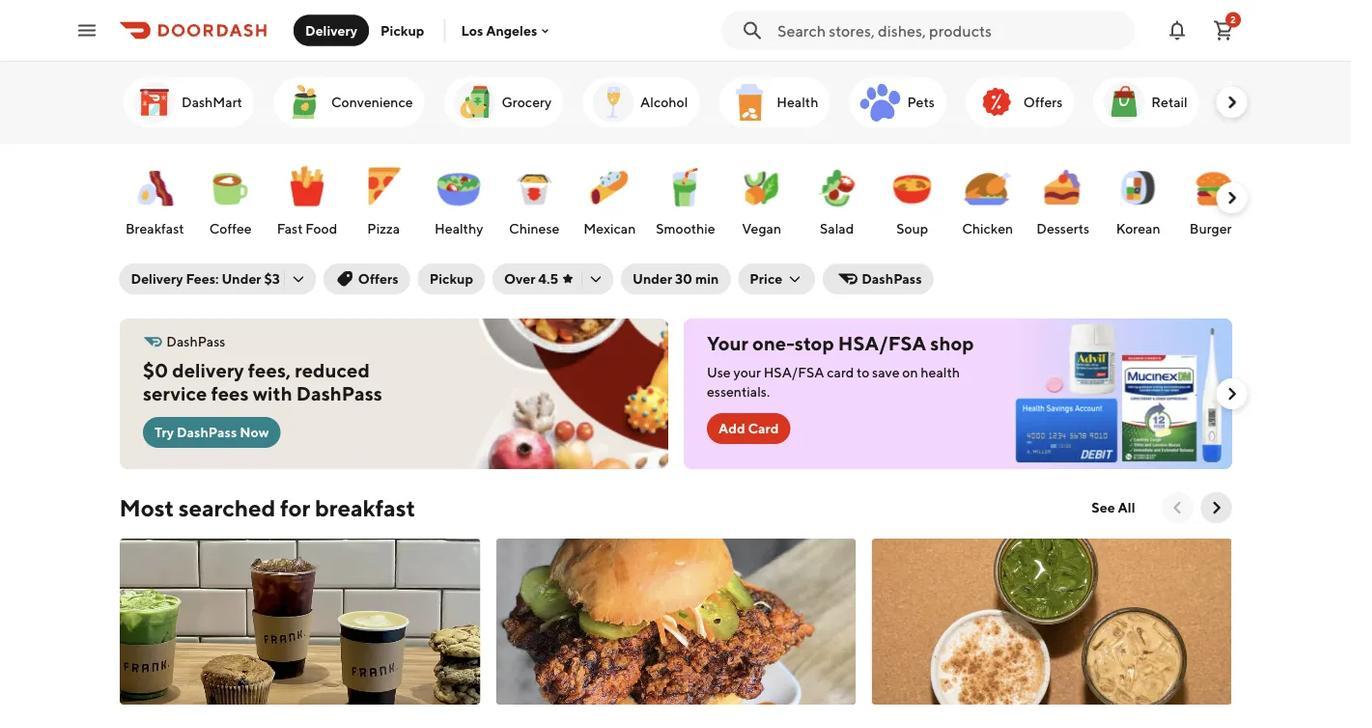 Task type: describe. For each thing, give the bounding box(es) containing it.
dashmart image
[[131, 79, 177, 126]]

burgers
[[1190, 221, 1238, 237]]

healthy
[[434, 221, 483, 237]]

add card button
[[707, 414, 790, 444]]

fast
[[276, 221, 302, 237]]

dashpass right the try
[[176, 425, 236, 441]]

try
[[154, 425, 173, 441]]

dashpass up delivery at left
[[166, 334, 225, 350]]

all
[[1118, 500, 1136, 516]]

see all
[[1092, 500, 1136, 516]]

desserts
[[1037, 221, 1089, 237]]

add
[[718, 421, 745, 437]]

1 vertical spatial next button of carousel image
[[1207, 499, 1227, 518]]

with
[[252, 383, 292, 405]]

0 vertical spatial next button of carousel image
[[1223, 385, 1242, 404]]

coffee
[[209, 221, 251, 237]]

notification bell image
[[1166, 19, 1189, 42]]

4.5
[[539, 271, 559, 287]]

fees,
[[248, 359, 291, 382]]

1 horizontal spatial offers
[[1024, 94, 1063, 110]]

dashmart
[[181, 94, 242, 110]]

your one-stop hsa/fsa shop use your hsa/fsa card to save on health essentials.
[[707, 332, 974, 400]]

korean
[[1116, 221, 1160, 237]]

1 items, open order cart image
[[1213, 19, 1236, 42]]

try dashpass now
[[154, 425, 269, 441]]

previous button of carousel image
[[1169, 499, 1188, 518]]

most searched for breakfast
[[119, 494, 416, 522]]

for
[[280, 494, 310, 522]]

grocery image
[[451, 79, 498, 126]]

convenience link
[[273, 77, 424, 128]]

try dashpass now button
[[143, 417, 280, 448]]

delivery fees: under $3
[[131, 271, 280, 287]]

health link
[[719, 77, 830, 128]]

use
[[707, 365, 731, 381]]

open menu image
[[75, 19, 99, 42]]

salad
[[820, 221, 854, 237]]

1 vertical spatial hsa/fsa
[[763, 365, 824, 381]]

convenience image
[[281, 79, 327, 126]]

delivery for delivery
[[305, 22, 358, 38]]

offers link
[[966, 77, 1074, 128]]

stop
[[795, 332, 834, 355]]

breakfast
[[125, 221, 184, 237]]

fees
[[211, 383, 248, 405]]

reduced
[[294, 359, 369, 382]]

pets
[[907, 94, 935, 110]]

dashpass down soup at the top of the page
[[862, 271, 922, 287]]

30
[[675, 271, 693, 287]]

health
[[777, 94, 818, 110]]

angeles
[[486, 22, 538, 38]]

smoothie
[[656, 221, 715, 237]]

retail link
[[1093, 77, 1199, 128]]

delivery
[[172, 359, 244, 382]]

now
[[239, 425, 269, 441]]

0 vertical spatial hsa/fsa
[[838, 332, 926, 355]]

mexican
[[583, 221, 636, 237]]

searched
[[178, 494, 276, 522]]

pizza
[[367, 221, 400, 237]]

alcohol link
[[582, 77, 699, 128]]

fees:
[[186, 271, 219, 287]]

fast food
[[276, 221, 337, 237]]

save
[[872, 365, 900, 381]]

most searched for breakfast link
[[119, 493, 416, 524]]

over 4.5 button
[[493, 264, 614, 295]]

pets image
[[857, 79, 903, 126]]

grocery
[[501, 94, 551, 110]]

under inside button
[[633, 271, 673, 287]]

under 30 min
[[633, 271, 719, 287]]



Task type: vqa. For each thing, say whether or not it's contained in the screenshot.
$0
yes



Task type: locate. For each thing, give the bounding box(es) containing it.
1 vertical spatial offers
[[358, 271, 399, 287]]

$3
[[264, 271, 280, 287]]

1 horizontal spatial pickup
[[430, 271, 473, 287]]

1 horizontal spatial under
[[633, 271, 673, 287]]

pickup
[[381, 22, 425, 38], [430, 271, 473, 287]]

0 horizontal spatial hsa/fsa
[[763, 365, 824, 381]]

add card
[[718, 421, 779, 437]]

0 horizontal spatial offers
[[358, 271, 399, 287]]

alcohol
[[640, 94, 688, 110]]

hsa/fsa
[[838, 332, 926, 355], [763, 365, 824, 381]]

under left the 30 at the top of the page
[[633, 271, 673, 287]]

0 horizontal spatial under
[[222, 271, 261, 287]]

pickup for pickup button to the top
[[381, 22, 425, 38]]

under left '$3'
[[222, 271, 261, 287]]

1 vertical spatial delivery
[[131, 271, 183, 287]]

1 next button of carousel image from the top
[[1223, 93, 1242, 112]]

your
[[707, 332, 748, 355]]

over 4.5
[[504, 271, 559, 287]]

next button of carousel image up burgers
[[1223, 188, 1242, 208]]

$0
[[143, 359, 168, 382]]

Store search: begin typing to search for stores available on DoorDash text field
[[778, 20, 1124, 41]]

dashpass button
[[823, 264, 934, 295]]

under 30 min button
[[621, 264, 731, 295]]

retail image
[[1101, 79, 1148, 126]]

on
[[902, 365, 918, 381]]

offers inside button
[[358, 271, 399, 287]]

flowers image
[[1226, 79, 1273, 126]]

los angeles button
[[461, 22, 553, 38]]

dashpass
[[862, 271, 922, 287], [166, 334, 225, 350], [296, 383, 382, 405], [176, 425, 236, 441]]

$0 delivery fees, reduced service fees with dashpass
[[143, 359, 382, 405]]

delivery for delivery fees: under $3
[[131, 271, 183, 287]]

0 horizontal spatial pickup
[[381, 22, 425, 38]]

min
[[696, 271, 719, 287]]

1 horizontal spatial hsa/fsa
[[838, 332, 926, 355]]

next button of carousel image
[[1223, 93, 1242, 112], [1223, 188, 1242, 208]]

under
[[222, 271, 261, 287], [633, 271, 673, 287]]

health
[[921, 365, 960, 381]]

alcohol image
[[590, 79, 636, 126]]

dashmart link
[[123, 77, 254, 128]]

1 under from the left
[[222, 271, 261, 287]]

breakfast
[[315, 494, 416, 522]]

1 horizontal spatial delivery
[[305, 22, 358, 38]]

chinese
[[509, 221, 559, 237]]

pickup left los on the top left
[[381, 22, 425, 38]]

service
[[143, 383, 207, 405]]

0 vertical spatial pickup button
[[369, 15, 436, 46]]

food
[[305, 221, 337, 237]]

offers down the pizza
[[358, 271, 399, 287]]

over
[[504, 271, 536, 287]]

your
[[733, 365, 761, 381]]

offers
[[1024, 94, 1063, 110], [358, 271, 399, 287]]

hsa/fsa up save
[[838, 332, 926, 355]]

1 vertical spatial next button of carousel image
[[1223, 188, 1242, 208]]

convenience
[[331, 94, 413, 110]]

chicken
[[962, 221, 1013, 237]]

offers right offers image
[[1024, 94, 1063, 110]]

pickup button
[[369, 15, 436, 46], [418, 264, 485, 295]]

vegan
[[742, 221, 781, 237]]

pickup button left los on the top left
[[369, 15, 436, 46]]

card
[[748, 421, 779, 437]]

offers image
[[973, 79, 1020, 126]]

pickup down "healthy"
[[430, 271, 473, 287]]

price
[[750, 271, 783, 287]]

next button of carousel image
[[1223, 385, 1242, 404], [1207, 499, 1227, 518]]

card
[[827, 365, 854, 381]]

delivery inside delivery button
[[305, 22, 358, 38]]

delivery
[[305, 22, 358, 38], [131, 271, 183, 287]]

2 next button of carousel image from the top
[[1223, 188, 1242, 208]]

retail
[[1151, 94, 1188, 110]]

see
[[1092, 500, 1116, 516]]

pickup for bottommost pickup button
[[430, 271, 473, 287]]

to
[[857, 365, 869, 381]]

grocery link
[[443, 77, 563, 128]]

most
[[119, 494, 174, 522]]

los
[[461, 22, 483, 38]]

1 vertical spatial pickup button
[[418, 264, 485, 295]]

2 under from the left
[[633, 271, 673, 287]]

next button of carousel image right retail
[[1223, 93, 1242, 112]]

see all link
[[1081, 493, 1147, 524]]

dashpass down reduced
[[296, 383, 382, 405]]

0 vertical spatial next button of carousel image
[[1223, 93, 1242, 112]]

0 vertical spatial offers
[[1024, 94, 1063, 110]]

pets link
[[849, 77, 946, 128]]

1 vertical spatial pickup
[[430, 271, 473, 287]]

offers button
[[324, 264, 410, 295]]

0 vertical spatial delivery
[[305, 22, 358, 38]]

0 horizontal spatial delivery
[[131, 271, 183, 287]]

delivery button
[[294, 15, 369, 46]]

delivery up convenience link
[[305, 22, 358, 38]]

0 vertical spatial pickup
[[381, 22, 425, 38]]

2 button
[[1205, 11, 1243, 50]]

price button
[[739, 264, 816, 295]]

essentials.
[[707, 384, 770, 400]]

one-
[[752, 332, 795, 355]]

pickup button down "healthy"
[[418, 264, 485, 295]]

dashpass inside "$0 delivery fees, reduced service fees with dashpass"
[[296, 383, 382, 405]]

health image
[[726, 79, 773, 126]]

soup
[[896, 221, 928, 237]]

hsa/fsa down the one-
[[763, 365, 824, 381]]

2
[[1231, 14, 1237, 25]]

los angeles
[[461, 22, 538, 38]]

shop
[[930, 332, 974, 355]]

delivery left fees:
[[131, 271, 183, 287]]



